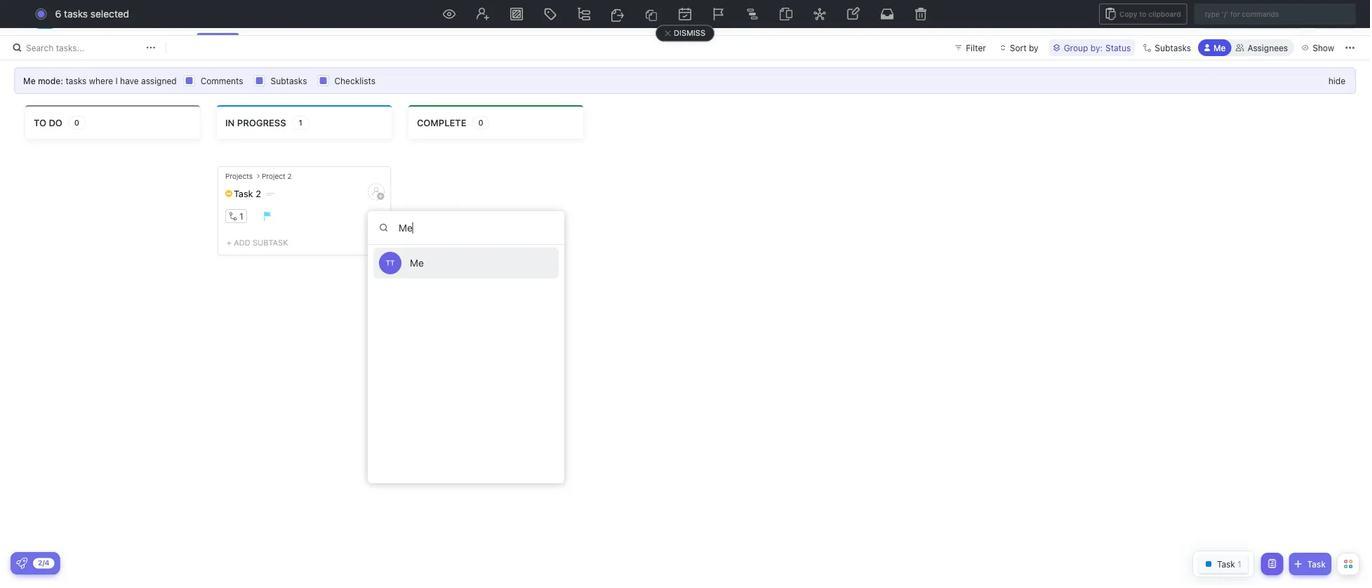 Task type: describe. For each thing, give the bounding box(es) containing it.
1 for in progress
[[299, 118, 303, 127]]

onboarding checklist button image
[[16, 558, 27, 570]]

me inside me button
[[1214, 43, 1227, 53]]

+ add subtask
[[227, 238, 288, 247]]

+
[[227, 238, 232, 247]]

in
[[225, 117, 235, 128]]

me button
[[1199, 39, 1232, 56]]

task for task
[[1308, 560, 1327, 570]]

Search tasks... text field
[[26, 38, 143, 58]]

list
[[162, 12, 179, 23]]

complete
[[417, 117, 467, 128]]

type '/' for commands field
[[1195, 4, 1357, 25]]

me mode: tasks where i have assigned
[[23, 76, 177, 86]]

assignees button
[[1230, 39, 1295, 56]]

progress
[[237, 117, 286, 128]]

2/4
[[38, 559, 49, 567]]

assignees
[[1248, 43, 1289, 53]]

comments
[[201, 76, 243, 86]]

2 vertical spatial me
[[410, 257, 424, 269]]

have
[[120, 76, 139, 86]]

space
[[93, 11, 126, 24]]

assigned
[[141, 76, 177, 86]]

project 2
[[262, 172, 292, 180]]

task 2
[[234, 189, 261, 199]]

to do
[[34, 117, 62, 128]]

team
[[62, 11, 90, 24]]

tt
[[386, 259, 395, 267]]

share button
[[1312, 6, 1358, 29]]



Task type: locate. For each thing, give the bounding box(es) containing it.
i
[[116, 76, 118, 86]]

to
[[34, 117, 46, 128]]

2 vertical spatial 1
[[239, 211, 244, 221]]

0 horizontal spatial task
[[234, 189, 253, 199]]

selected
[[91, 8, 129, 20]]

me
[[1214, 43, 1227, 53], [23, 76, 36, 86], [410, 257, 424, 269]]

table link
[[458, 0, 488, 35]]

list link
[[162, 0, 185, 35]]

1 up the assignees
[[1268, 12, 1272, 22]]

me down automations
[[1214, 43, 1227, 53]]

2 0 from the left
[[479, 118, 484, 127]]

0 horizontal spatial 2
[[256, 189, 261, 199]]

0 horizontal spatial me
[[23, 76, 36, 86]]

1 right 'progress'
[[299, 118, 303, 127]]

1 horizontal spatial 1
[[299, 118, 303, 127]]

do
[[49, 117, 62, 128]]

1 horizontal spatial task
[[1308, 560, 1327, 570]]

team space
[[62, 11, 126, 24]]

Search... text field
[[368, 211, 565, 245]]

onboarding checklist button element
[[16, 558, 27, 570]]

search tasks...
[[26, 43, 84, 53]]

0 for complete
[[479, 118, 484, 127]]

add
[[234, 238, 251, 247]]

0 vertical spatial me
[[1214, 43, 1227, 53]]

where
[[89, 76, 113, 86]]

0 horizontal spatial 1
[[239, 211, 244, 221]]

6
[[55, 8, 61, 20]]

0 right do
[[74, 118, 79, 127]]

team space button
[[56, 2, 126, 33]]

1 for automations
[[1268, 12, 1272, 22]]

1 vertical spatial 1
[[299, 118, 303, 127]]

subtask
[[253, 238, 288, 247]]

tasks
[[64, 8, 88, 20], [66, 76, 87, 86]]

task
[[234, 189, 253, 199], [1308, 560, 1327, 570]]

me left mode:
[[23, 76, 36, 86]]

mode:
[[38, 76, 63, 86]]

share
[[1330, 13, 1353, 23]]

2 right project
[[288, 172, 292, 180]]

dismiss
[[674, 29, 706, 38]]

tasks...
[[56, 43, 84, 53]]

in progress
[[225, 117, 286, 128]]

me right tt
[[410, 257, 424, 269]]

task for task 2
[[234, 189, 253, 199]]

0 vertical spatial tasks
[[64, 8, 88, 20]]

2 for task 2
[[256, 189, 261, 199]]

2 horizontal spatial me
[[1214, 43, 1227, 53]]

0
[[74, 118, 79, 127], [479, 118, 484, 127]]

0 vertical spatial 2
[[288, 172, 292, 180]]

0 for to do
[[74, 118, 79, 127]]

1 horizontal spatial 2
[[288, 172, 292, 180]]

0 vertical spatial 1
[[1268, 12, 1272, 22]]

table
[[458, 12, 483, 23]]

0 horizontal spatial 0
[[74, 118, 79, 127]]

1
[[1268, 12, 1272, 22], [299, 118, 303, 127], [239, 211, 244, 221]]

1 0 from the left
[[74, 118, 79, 127]]

subtasks
[[271, 76, 307, 86]]

checklists
[[335, 76, 376, 86]]

tasks left where
[[66, 76, 87, 86]]

1 vertical spatial me
[[23, 76, 36, 86]]

1 horizontal spatial me
[[410, 257, 424, 269]]

2 for project 2
[[288, 172, 292, 180]]

0 right complete
[[479, 118, 484, 127]]

2 horizontal spatial 1
[[1268, 12, 1272, 22]]

tasks right "6"
[[64, 8, 88, 20]]

2
[[288, 172, 292, 180], [256, 189, 261, 199]]

projects
[[225, 172, 253, 180]]

1 down task 2
[[239, 211, 244, 221]]

1 vertical spatial 2
[[256, 189, 261, 199]]

0 vertical spatial task
[[234, 189, 253, 199]]

search
[[26, 43, 54, 53]]

automations
[[1208, 13, 1259, 22]]

1 vertical spatial tasks
[[66, 76, 87, 86]]

1 vertical spatial task
[[1308, 560, 1327, 570]]

1 horizontal spatial 0
[[479, 118, 484, 127]]

2 up + add subtask
[[256, 189, 261, 199]]

6 tasks selected
[[55, 8, 129, 20]]

project
[[262, 172, 286, 180]]



Task type: vqa. For each thing, say whether or not it's contained in the screenshot.
1 for Automations
yes



